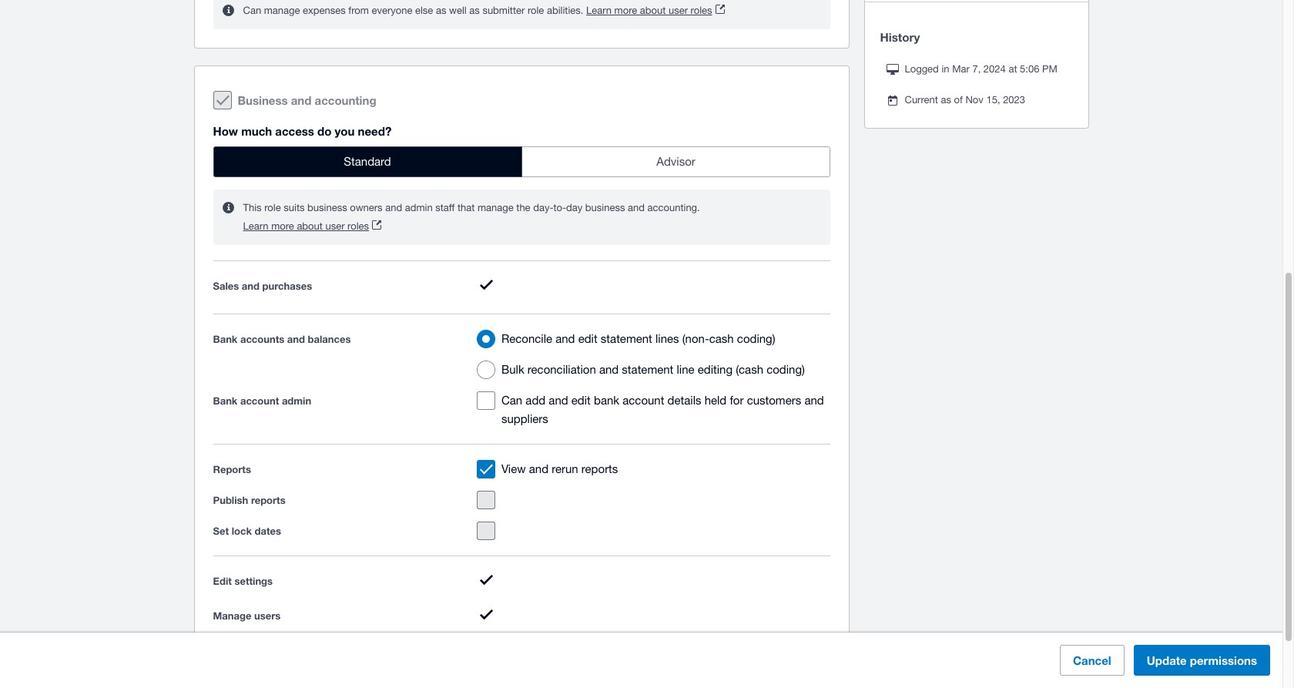 Task type: vqa. For each thing, say whether or not it's contained in the screenshot.
to
no



Task type: describe. For each thing, give the bounding box(es) containing it.
0 vertical spatial learn
[[586, 5, 612, 16]]

how much access do you need?
[[213, 124, 392, 138]]

day-
[[533, 202, 554, 213]]

bank accounts and balances
[[213, 333, 351, 345]]

can add and edit bank account details held for customers and suppliers
[[502, 394, 824, 426]]

history
[[880, 30, 920, 44]]

learn inside "this role suits business owners and admin staff that manage the day-to-day business and accounting. learn more about user roles"
[[243, 220, 269, 232]]

rerun
[[552, 463, 578, 476]]

lock
[[232, 525, 252, 537]]

1 vertical spatial admin
[[282, 395, 311, 407]]

submitter
[[483, 5, 525, 16]]

bulk
[[502, 363, 524, 376]]

set lock dates
[[213, 525, 281, 537]]

for
[[730, 394, 744, 407]]

that
[[458, 202, 475, 213]]

cash
[[709, 332, 734, 345]]

can for can manage expenses from everyone else as well as submitter role abilities. learn more about user roles
[[243, 5, 261, 16]]

and left accounting.
[[628, 202, 645, 213]]

sales
[[213, 280, 239, 292]]

accounting
[[315, 93, 376, 107]]

how
[[213, 124, 238, 138]]

edit inside can add and edit bank account details held for customers and suppliers
[[572, 394, 591, 407]]

admin inside "this role suits business owners and admin staff that manage the day-to-day business and accounting. learn more about user roles"
[[405, 202, 433, 213]]

line
[[677, 363, 695, 376]]

1 horizontal spatial roles
[[691, 5, 712, 16]]

can for can add and edit bank account details held for customers and suppliers
[[502, 394, 523, 407]]

bank for bank account admin
[[213, 395, 238, 407]]

lines
[[656, 332, 679, 345]]

2 business from the left
[[585, 202, 625, 213]]

suppliers
[[502, 412, 548, 426]]

(cash
[[736, 363, 764, 376]]

business and accounting
[[238, 93, 376, 107]]

well
[[449, 5, 467, 16]]

add
[[526, 394, 546, 407]]

reports
[[213, 463, 251, 476]]

role inside "this role suits business owners and admin staff that manage the day-to-day business and accounting. learn more about user roles"
[[264, 202, 281, 213]]

and up bank
[[599, 363, 619, 376]]

held
[[705, 394, 727, 407]]

account inside can add and edit bank account details held for customers and suppliers
[[623, 394, 664, 407]]

mar
[[952, 63, 970, 75]]

update
[[1147, 653, 1187, 667]]

about inside "this role suits business owners and admin staff that manage the day-to-day business and accounting. learn more about user roles"
[[297, 220, 323, 232]]

expenses
[[303, 5, 346, 16]]

manage
[[213, 609, 251, 622]]

manage users
[[213, 609, 281, 622]]

permissions
[[1190, 653, 1257, 667]]

access
[[275, 124, 314, 138]]

of
[[954, 94, 963, 106]]

0 horizontal spatial reports
[[251, 494, 286, 506]]

dates
[[255, 525, 281, 537]]

option group containing standard
[[213, 146, 831, 177]]

roles inside "this role suits business owners and admin staff that manage the day-to-day business and accounting. learn more about user roles"
[[348, 220, 369, 232]]

update permissions
[[1147, 653, 1257, 667]]

coding) for reconcile and edit statement lines (non-cash coding)
[[737, 332, 776, 345]]

0 vertical spatial edit
[[578, 332, 598, 345]]

current as of nov 15, 2023
[[905, 94, 1026, 106]]

5:06
[[1020, 63, 1040, 75]]

this
[[243, 202, 262, 213]]

user inside "this role suits business owners and admin staff that manage the day-to-day business and accounting. learn more about user roles"
[[326, 220, 345, 232]]

and right customers
[[805, 394, 824, 407]]

15,
[[987, 94, 1001, 106]]

sales and purchases
[[213, 280, 312, 292]]

day
[[566, 202, 583, 213]]

edit settings
[[213, 575, 273, 587]]

update permissions button
[[1134, 645, 1271, 676]]

pm
[[1042, 63, 1058, 75]]

settings
[[235, 575, 273, 587]]

much
[[241, 124, 272, 138]]

cancel
[[1073, 653, 1112, 667]]

need?
[[358, 124, 392, 138]]

at
[[1009, 63, 1017, 75]]

everyone
[[372, 5, 413, 16]]

manage inside "this role suits business owners and admin staff that manage the day-to-day business and accounting. learn more about user roles"
[[478, 202, 514, 213]]

edit
[[213, 575, 232, 587]]

statement for line
[[622, 363, 674, 376]]

2024
[[984, 63, 1006, 75]]

business
[[238, 93, 288, 107]]

from
[[349, 5, 369, 16]]

editing
[[698, 363, 733, 376]]

and left balances
[[287, 333, 305, 345]]

0 vertical spatial reports
[[582, 463, 618, 476]]

reconciliation
[[528, 363, 596, 376]]

0 vertical spatial about
[[640, 5, 666, 16]]

standard
[[344, 155, 391, 168]]

1 horizontal spatial user
[[669, 5, 688, 16]]

to-
[[554, 202, 566, 213]]



Task type: locate. For each thing, give the bounding box(es) containing it.
learn right abilities. at the top
[[586, 5, 612, 16]]

and right view
[[529, 463, 549, 476]]

balances
[[308, 333, 351, 345]]

account down "accounts"
[[240, 395, 279, 407]]

as left the of
[[941, 94, 952, 106]]

manage left expenses
[[264, 5, 300, 16]]

admin left 'staff'
[[405, 202, 433, 213]]

suits
[[284, 202, 305, 213]]

1 vertical spatial about
[[297, 220, 323, 232]]

and right sales
[[242, 280, 260, 292]]

1 bank from the top
[[213, 333, 238, 345]]

0 horizontal spatial manage
[[264, 5, 300, 16]]

as right well
[[469, 5, 480, 16]]

admin down bank accounts and balances
[[282, 395, 311, 407]]

role
[[528, 5, 544, 16], [264, 202, 281, 213]]

option group containing reconcile and edit statement lines (non-cash coding)
[[471, 324, 831, 385]]

bank for bank accounts and balances
[[213, 333, 238, 345]]

nov
[[966, 94, 984, 106]]

1 vertical spatial edit
[[572, 394, 591, 407]]

1 vertical spatial statement
[[622, 363, 674, 376]]

edit
[[578, 332, 598, 345], [572, 394, 591, 407]]

1 horizontal spatial as
[[469, 5, 480, 16]]

0 vertical spatial user
[[669, 5, 688, 16]]

role left abilities. at the top
[[528, 5, 544, 16]]

1 vertical spatial learn
[[243, 220, 269, 232]]

can up suppliers
[[502, 394, 523, 407]]

option group
[[213, 146, 831, 177], [471, 324, 831, 385]]

and right add at the left
[[549, 394, 568, 407]]

0 vertical spatial coding)
[[737, 332, 776, 345]]

purchases
[[262, 280, 312, 292]]

1 vertical spatial can
[[502, 394, 523, 407]]

edit left bank
[[572, 394, 591, 407]]

learn down "this"
[[243, 220, 269, 232]]

owners
[[350, 202, 383, 213]]

1 business from the left
[[307, 202, 347, 213]]

1 vertical spatial more
[[271, 220, 294, 232]]

coding)
[[737, 332, 776, 345], [767, 363, 805, 376]]

reports right rerun
[[582, 463, 618, 476]]

business right day
[[585, 202, 625, 213]]

customers
[[747, 394, 801, 407]]

account
[[623, 394, 664, 407], [240, 395, 279, 407]]

can left expenses
[[243, 5, 261, 16]]

reports
[[582, 463, 618, 476], [251, 494, 286, 506]]

learn more about user roles link for this role suits business owners and admin staff that manage the day-to-day business and accounting. learn more about user roles
[[243, 217, 381, 236]]

0 vertical spatial admin
[[405, 202, 433, 213]]

0 vertical spatial roles
[[691, 5, 712, 16]]

0 horizontal spatial can
[[243, 5, 261, 16]]

manage
[[264, 5, 300, 16], [478, 202, 514, 213]]

1 vertical spatial coding)
[[767, 363, 805, 376]]

0 horizontal spatial more
[[271, 220, 294, 232]]

accounts
[[240, 333, 285, 345]]

business right suits
[[307, 202, 347, 213]]

can
[[243, 5, 261, 16], [502, 394, 523, 407]]

logged
[[905, 63, 939, 75]]

1 horizontal spatial more
[[615, 5, 637, 16]]

1 horizontal spatial role
[[528, 5, 544, 16]]

view
[[502, 463, 526, 476]]

1 horizontal spatial account
[[623, 394, 664, 407]]

advisor
[[657, 155, 696, 168]]

bank
[[213, 333, 238, 345], [213, 395, 238, 407]]

and right owners
[[385, 202, 402, 213]]

1 horizontal spatial can
[[502, 394, 523, 407]]

account down bulk reconciliation and statement line editing (cash coding)
[[623, 394, 664, 407]]

statement
[[601, 332, 652, 345], [622, 363, 674, 376]]

current
[[905, 94, 938, 106]]

learn more about user roles link for can manage expenses from everyone else as well as submitter role abilities. learn more about user roles
[[586, 2, 725, 20]]

users
[[254, 609, 281, 622]]

0 vertical spatial statement
[[601, 332, 652, 345]]

0 vertical spatial role
[[528, 5, 544, 16]]

coding) for bulk reconciliation and statement line editing (cash coding)
[[767, 363, 805, 376]]

0 vertical spatial option group
[[213, 146, 831, 177]]

accounting.
[[648, 202, 700, 213]]

2 bank from the top
[[213, 395, 238, 407]]

more inside "this role suits business owners and admin staff that manage the day-to-day business and accounting. learn more about user roles"
[[271, 220, 294, 232]]

bank left "accounts"
[[213, 333, 238, 345]]

view and rerun reports
[[502, 463, 618, 476]]

7,
[[973, 63, 981, 75]]

coding) up (cash
[[737, 332, 776, 345]]

bulk reconciliation and statement line editing (cash coding)
[[502, 363, 805, 376]]

0 horizontal spatial account
[[240, 395, 279, 407]]

reconcile and edit statement lines (non-cash coding)
[[502, 332, 776, 345]]

more down suits
[[271, 220, 294, 232]]

1 vertical spatial roles
[[348, 220, 369, 232]]

0 horizontal spatial admin
[[282, 395, 311, 407]]

in
[[942, 63, 950, 75]]

coding) up customers
[[767, 363, 805, 376]]

bank up reports
[[213, 395, 238, 407]]

publish
[[213, 494, 248, 506]]

0 vertical spatial more
[[615, 5, 637, 16]]

can manage expenses from everyone else as well as submitter role abilities. learn more about user roles
[[243, 5, 712, 16]]

about
[[640, 5, 666, 16], [297, 220, 323, 232]]

more right abilities. at the top
[[615, 5, 637, 16]]

learn more about user roles link
[[586, 2, 725, 20], [243, 217, 381, 236]]

bank
[[594, 394, 620, 407]]

do
[[318, 124, 332, 138]]

0 vertical spatial bank
[[213, 333, 238, 345]]

cancel button
[[1060, 645, 1125, 676]]

0 vertical spatial learn more about user roles link
[[586, 2, 725, 20]]

0 vertical spatial can
[[243, 5, 261, 16]]

the
[[516, 202, 531, 213]]

(non-
[[682, 332, 709, 345]]

and up reconciliation
[[556, 332, 575, 345]]

as left well
[[436, 5, 446, 16]]

1 vertical spatial learn more about user roles link
[[243, 217, 381, 236]]

manage left the at the left top
[[478, 202, 514, 213]]

this role suits business owners and admin staff that manage the day-to-day business and accounting. learn more about user roles
[[243, 202, 700, 232]]

statement for lines
[[601, 332, 652, 345]]

edit up reconciliation
[[578, 332, 598, 345]]

role right "this"
[[264, 202, 281, 213]]

details
[[668, 394, 702, 407]]

2 horizontal spatial as
[[941, 94, 952, 106]]

bank account admin
[[213, 395, 311, 407]]

statement down reconcile and edit statement lines (non-cash coding)
[[622, 363, 674, 376]]

2023
[[1003, 94, 1026, 106]]

reports up dates
[[251, 494, 286, 506]]

1 horizontal spatial learn
[[586, 5, 612, 16]]

1 horizontal spatial admin
[[405, 202, 433, 213]]

can inside can add and edit bank account details held for customers and suppliers
[[502, 394, 523, 407]]

you
[[335, 124, 355, 138]]

logged in mar 7, 2024 at 5:06 pm
[[905, 63, 1058, 75]]

1 vertical spatial role
[[264, 202, 281, 213]]

1 horizontal spatial business
[[585, 202, 625, 213]]

reconcile
[[502, 332, 552, 345]]

abilities.
[[547, 5, 584, 16]]

0 horizontal spatial learn more about user roles link
[[243, 217, 381, 236]]

statement up bulk reconciliation and statement line editing (cash coding)
[[601, 332, 652, 345]]

1 vertical spatial option group
[[471, 324, 831, 385]]

set
[[213, 525, 229, 537]]

user
[[669, 5, 688, 16], [326, 220, 345, 232]]

admin
[[405, 202, 433, 213], [282, 395, 311, 407]]

0 horizontal spatial learn
[[243, 220, 269, 232]]

1 horizontal spatial reports
[[582, 463, 618, 476]]

more
[[615, 5, 637, 16], [271, 220, 294, 232]]

business
[[307, 202, 347, 213], [585, 202, 625, 213]]

0 horizontal spatial about
[[297, 220, 323, 232]]

as
[[436, 5, 446, 16], [469, 5, 480, 16], [941, 94, 952, 106]]

0 horizontal spatial role
[[264, 202, 281, 213]]

1 horizontal spatial manage
[[478, 202, 514, 213]]

1 horizontal spatial learn more about user roles link
[[586, 2, 725, 20]]

staff
[[436, 202, 455, 213]]

0 horizontal spatial as
[[436, 5, 446, 16]]

and
[[291, 93, 312, 107], [385, 202, 402, 213], [628, 202, 645, 213], [242, 280, 260, 292], [556, 332, 575, 345], [287, 333, 305, 345], [599, 363, 619, 376], [549, 394, 568, 407], [805, 394, 824, 407], [529, 463, 549, 476]]

else
[[415, 5, 433, 16]]

1 vertical spatial bank
[[213, 395, 238, 407]]

1 vertical spatial manage
[[478, 202, 514, 213]]

publish reports
[[213, 494, 286, 506]]

1 vertical spatial user
[[326, 220, 345, 232]]

0 vertical spatial manage
[[264, 5, 300, 16]]

0 horizontal spatial business
[[307, 202, 347, 213]]

and up how much access do you need?
[[291, 93, 312, 107]]

roles
[[691, 5, 712, 16], [348, 220, 369, 232]]

0 horizontal spatial roles
[[348, 220, 369, 232]]

1 horizontal spatial about
[[640, 5, 666, 16]]

0 horizontal spatial user
[[326, 220, 345, 232]]

1 vertical spatial reports
[[251, 494, 286, 506]]



